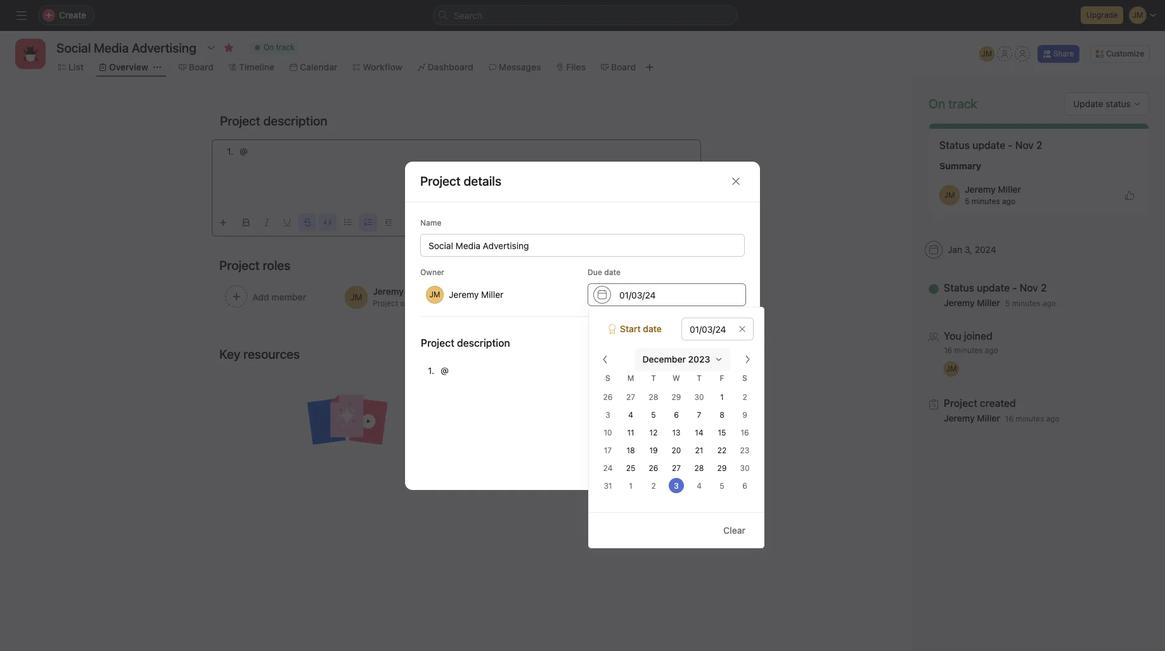Task type: vqa. For each thing, say whether or not it's contained in the screenshot.
the top requested
no



Task type: describe. For each thing, give the bounding box(es) containing it.
1 horizontal spatial 6
[[743, 481, 748, 491]]

strikethrough image
[[304, 219, 311, 226]]

share button
[[1038, 45, 1080, 63]]

start
[[620, 323, 641, 334]]

ago inside you joined 16 minutes ago
[[985, 346, 999, 355]]

update for nov
[[977, 282, 1010, 294]]

11
[[628, 428, 635, 438]]

2 inside status update - nov 2 jeremy miller 5 minutes ago
[[1041, 282, 1047, 294]]

jeremy miller link for status
[[944, 297, 1001, 308]]

clear
[[724, 525, 746, 536]]

upgrade button
[[1081, 6, 1124, 24]]

share
[[1054, 49, 1075, 58]]

clear due date image
[[739, 325, 747, 333]]

owner
[[421, 267, 445, 277]]

0 horizontal spatial 28
[[649, 393, 659, 402]]

decrease list indent image
[[385, 219, 393, 226]]

messages
[[499, 62, 541, 72]]

0 vertical spatial 27
[[627, 393, 636, 402]]

Name text field
[[421, 234, 745, 257]]

miller inside status update - nov 2 jeremy miller 5 minutes ago
[[978, 297, 1001, 308]]

5 inside status update - nov 2 jeremy miller 5 minutes ago
[[1006, 299, 1011, 308]]

5 down "22"
[[720, 481, 725, 491]]

team
[[449, 392, 470, 403]]

ago inside jeremy miller 5 minutes ago
[[1003, 197, 1016, 206]]

1 horizontal spatial 29
[[718, 464, 727, 473]]

0 horizontal spatial 6
[[674, 410, 679, 420]]

due date
[[588, 267, 621, 277]]

15
[[718, 428, 727, 438]]

code image
[[324, 219, 332, 226]]

bulleted list image
[[344, 219, 352, 226]]

19
[[650, 446, 658, 455]]

jeremy miller link inside latest status update element
[[965, 184, 1022, 195]]

bug image
[[23, 46, 38, 62]]

status for status update - nov 2
[[940, 140, 970, 151]]

calendar link
[[290, 60, 338, 74]]

8
[[720, 410, 725, 420]]

2 t from the left
[[697, 374, 702, 383]]

5 inside jeremy miller 5 minutes ago
[[965, 197, 970, 206]]

link image
[[426, 219, 433, 226]]

joined
[[965, 330, 993, 342]]

december
[[643, 354, 686, 365]]

jeremy miller button
[[421, 283, 525, 306]]

overview link
[[99, 60, 148, 74]]

@ inside 'project details' dialog
[[441, 365, 449, 376]]

overview
[[109, 62, 148, 72]]

dashboard link
[[418, 60, 474, 74]]

20
[[672, 446, 681, 455]]

jeremy miller
[[449, 289, 504, 300]]

- for nov
[[1013, 282, 1018, 294]]

you joined 16 minutes ago
[[944, 330, 999, 355]]

w
[[673, 374, 680, 383]]

Due date text field
[[682, 318, 754, 341]]

you
[[944, 330, 962, 342]]

align
[[406, 392, 426, 403]]

project details dialog
[[405, 161, 760, 490]]

vision
[[541, 392, 565, 403]]

nov 2
[[1016, 140, 1043, 151]]

with
[[567, 392, 584, 403]]

status update - nov 2 jeremy miller 5 minutes ago
[[944, 282, 1057, 308]]

13
[[673, 428, 681, 438]]

project created jeremy miller 16 minutes ago
[[944, 398, 1060, 424]]

0 horizontal spatial 16
[[741, 428, 749, 438]]

numbered list image
[[365, 219, 372, 226]]

21
[[696, 446, 704, 455]]

previous month image
[[601, 355, 611, 365]]

resources.
[[523, 406, 566, 417]]

1 vertical spatial 4
[[697, 481, 702, 491]]

bold image
[[243, 219, 251, 226]]

m
[[628, 374, 634, 383]]

1 vertical spatial 26
[[649, 464, 659, 473]]

1 t from the left
[[651, 374, 656, 383]]

name
[[421, 218, 442, 227]]

miller inside jeremy miller 5 minutes ago
[[999, 184, 1022, 195]]

close this dialog image
[[731, 176, 741, 186]]

timeline
[[239, 62, 275, 72]]

Project description title text field
[[413, 332, 514, 354]]

workflow link
[[353, 60, 402, 74]]

key resources
[[219, 347, 300, 362]]

jm inside button
[[982, 49, 993, 58]]

1 vertical spatial 28
[[695, 464, 704, 473]]

jeremy miller 5 minutes ago
[[965, 184, 1022, 206]]

supporting
[[476, 406, 520, 417]]

18
[[627, 446, 635, 455]]

december 2023 button
[[635, 348, 732, 371]]

start date
[[620, 323, 662, 334]]

0 vertical spatial 30
[[695, 393, 704, 402]]

brief
[[437, 406, 456, 417]]

ago inside status update - nov 2 jeremy miller 5 minutes ago
[[1043, 299, 1057, 308]]

minutes inside status update - nov 2 jeremy miller 5 minutes ago
[[1013, 299, 1041, 308]]

list
[[68, 62, 84, 72]]

0 horizontal spatial 1
[[629, 481, 633, 491]]

status update - nov 2 button
[[944, 282, 1057, 294]]

1 a from the left
[[503, 392, 508, 403]]

you joined button
[[944, 330, 999, 342]]

clear button
[[716, 519, 754, 542]]

14
[[695, 428, 704, 438]]

2023
[[689, 354, 711, 365]]

project
[[406, 406, 435, 417]]

24
[[604, 464, 613, 473]]

0 vertical spatial @
[[240, 146, 248, 157]]

1 vertical spatial 3
[[674, 481, 679, 491]]

messages link
[[489, 60, 541, 74]]

2 vertical spatial jm
[[947, 364, 957, 374]]

status for status update - nov 2 jeremy miller 5 minutes ago
[[944, 282, 975, 294]]



Task type: locate. For each thing, give the bounding box(es) containing it.
10
[[604, 428, 612, 438]]

3 up 10
[[606, 410, 611, 420]]

status up the summary at the top
[[940, 140, 970, 151]]

- inside status update - nov 2 jeremy miller 5 minutes ago
[[1013, 282, 1018, 294]]

1 s from the left
[[606, 374, 611, 383]]

1 vertical spatial jeremy miller link
[[944, 297, 1001, 308]]

5 up 12
[[652, 410, 656, 420]]

underline image
[[284, 219, 291, 226]]

1 horizontal spatial 26
[[649, 464, 659, 473]]

minutes down you joined button
[[955, 346, 983, 355]]

1 vertical spatial 6
[[743, 481, 748, 491]]

jeremy down "project created"
[[944, 413, 975, 424]]

0 horizontal spatial board link
[[179, 60, 214, 74]]

0 vertical spatial jm
[[982, 49, 993, 58]]

minutes down "project created"
[[1016, 414, 1045, 424]]

minutes inside you joined 16 minutes ago
[[955, 346, 983, 355]]

1 vertical spatial 1
[[629, 481, 633, 491]]

- left "nov"
[[1013, 282, 1018, 294]]

25
[[626, 464, 636, 473]]

2 board link from the left
[[601, 60, 636, 74]]

and
[[458, 406, 474, 417]]

0 horizontal spatial 26
[[604, 393, 613, 402]]

1 horizontal spatial 4
[[697, 481, 702, 491]]

0 vertical spatial -
[[1009, 140, 1013, 151]]

1 vertical spatial jm
[[945, 190, 955, 200]]

0 horizontal spatial a
[[503, 392, 508, 403]]

1 horizontal spatial s
[[743, 374, 748, 383]]

jm
[[982, 49, 993, 58], [945, 190, 955, 200], [947, 364, 957, 374]]

16 inside you joined 16 minutes ago
[[944, 346, 953, 355]]

f
[[720, 374, 725, 383]]

due
[[588, 267, 603, 277]]

board link left timeline link
[[179, 60, 214, 74]]

date
[[605, 267, 621, 277], [643, 323, 662, 334]]

1 horizontal spatial 3
[[674, 481, 679, 491]]

workflow
[[363, 62, 402, 72]]

jeremy inside jeremy miller 5 minutes ago
[[965, 184, 996, 195]]

0 horizontal spatial board
[[189, 62, 214, 72]]

0 horizontal spatial 2
[[652, 481, 656, 491]]

1 vertical spatial status
[[944, 282, 975, 294]]

None text field
[[53, 36, 200, 59], [588, 283, 747, 306], [53, 36, 200, 59], [588, 283, 747, 306]]

1 board link from the left
[[179, 60, 214, 74]]

calendar
[[300, 62, 338, 72]]

6 down '23'
[[743, 481, 748, 491]]

27
[[627, 393, 636, 402], [672, 464, 681, 473]]

summary
[[940, 160, 982, 171]]

5 down status update - nov 2 button
[[1006, 299, 1011, 308]]

ago inside project created jeremy miller 16 minutes ago
[[1047, 414, 1060, 424]]

start date button
[[599, 318, 672, 341]]

7
[[697, 410, 702, 420]]

jeremy inside project created jeremy miller 16 minutes ago
[[944, 413, 975, 424]]

date inside 'project details' dialog
[[605, 267, 621, 277]]

project details
[[421, 174, 502, 188]]

30 up "7" at the right of the page
[[695, 393, 704, 402]]

italics image
[[263, 219, 271, 226]]

1 horizontal spatial 1
[[721, 393, 724, 402]]

6
[[674, 410, 679, 420], [743, 481, 748, 491]]

files link
[[556, 60, 586, 74]]

next month image
[[743, 355, 753, 365]]

jeremy miller link down "project created"
[[944, 413, 1001, 424]]

23
[[741, 446, 750, 455]]

1 horizontal spatial date
[[643, 323, 662, 334]]

16
[[944, 346, 953, 355], [1006, 414, 1014, 424], [741, 428, 749, 438]]

27 down m
[[627, 393, 636, 402]]

latest status update element
[[929, 123, 1150, 218]]

update inside status update - nov 2 jeremy miller 5 minutes ago
[[977, 282, 1010, 294]]

27 down 20
[[672, 464, 681, 473]]

board for first board "link" from left
[[189, 62, 214, 72]]

date for start date
[[643, 323, 662, 334]]

nov
[[1020, 282, 1039, 294]]

toolbar
[[214, 208, 701, 232]]

jeremy inside status update - nov 2 jeremy miller 5 minutes ago
[[944, 297, 975, 308]]

2 vertical spatial jeremy miller link
[[944, 413, 1001, 424]]

board for 2nd board "link"
[[611, 62, 636, 72]]

16 inside project created jeremy miller 16 minutes ago
[[1006, 414, 1014, 424]]

a up supporting
[[503, 392, 508, 403]]

-
[[1009, 140, 1013, 151], [1013, 282, 1018, 294]]

2 horizontal spatial 2
[[1041, 282, 1047, 294]]

minutes down "nov"
[[1013, 299, 1041, 308]]

1 horizontal spatial a
[[586, 392, 591, 403]]

1 horizontal spatial 27
[[672, 464, 681, 473]]

jeremy down the summary at the top
[[965, 184, 996, 195]]

1 up 8
[[721, 393, 724, 402]]

miller inside dropdown button
[[481, 289, 504, 300]]

1 vertical spatial -
[[1013, 282, 1018, 294]]

upgrade
[[1087, 10, 1118, 20]]

0 vertical spatial 26
[[604, 393, 613, 402]]

project created
[[944, 398, 1017, 409]]

jeremy miller link for project created
[[944, 413, 1001, 424]]

@ down project description title text box
[[240, 146, 248, 157]]

miller inside project created jeremy miller 16 minutes ago
[[978, 413, 1001, 424]]

1 horizontal spatial 30
[[740, 464, 750, 473]]

align your team around a shared vision with a project brief and supporting resources.
[[406, 392, 591, 417]]

t
[[651, 374, 656, 383], [697, 374, 702, 383]]

0 horizontal spatial 4
[[629, 410, 634, 420]]

minutes down the summary at the top
[[972, 197, 1001, 206]]

minutes inside project created jeremy miller 16 minutes ago
[[1016, 414, 1045, 424]]

around
[[472, 392, 501, 403]]

1
[[721, 393, 724, 402], [629, 481, 633, 491]]

@
[[240, 146, 248, 157], [441, 365, 449, 376]]

miller up project description text field
[[481, 289, 504, 300]]

miller down status update - nov 2 button
[[978, 297, 1001, 308]]

jeremy up project description text field
[[449, 289, 479, 300]]

date inside button
[[643, 323, 662, 334]]

1 horizontal spatial 28
[[695, 464, 704, 473]]

status
[[940, 140, 970, 151], [944, 282, 975, 294]]

1 vertical spatial 27
[[672, 464, 681, 473]]

1 vertical spatial 30
[[740, 464, 750, 473]]

miller down status update - nov 2
[[999, 184, 1022, 195]]

shared
[[510, 392, 538, 403]]

miller
[[999, 184, 1022, 195], [481, 289, 504, 300], [978, 297, 1001, 308], [978, 413, 1001, 424]]

0 vertical spatial 28
[[649, 393, 659, 402]]

- for nov 2
[[1009, 140, 1013, 151]]

jeremy up you
[[944, 297, 975, 308]]

jm button
[[980, 46, 995, 62]]

date right due
[[605, 267, 621, 277]]

s down previous month image
[[606, 374, 611, 383]]

board link right files
[[601, 60, 636, 74]]

date for due date
[[605, 267, 621, 277]]

remove from starred image
[[224, 42, 234, 53]]

1 horizontal spatial 16
[[944, 346, 953, 355]]

update for nov 2
[[973, 140, 1006, 151]]

4
[[629, 410, 634, 420], [697, 481, 702, 491]]

0 horizontal spatial 30
[[695, 393, 704, 402]]

- left nov 2
[[1009, 140, 1013, 151]]

status update - nov 2
[[940, 140, 1043, 151]]

miller down "project created"
[[978, 413, 1001, 424]]

t down "2023"
[[697, 374, 702, 383]]

16 down "project created"
[[1006, 414, 1014, 424]]

- inside latest status update element
[[1009, 140, 1013, 151]]

minutes inside jeremy miller 5 minutes ago
[[972, 197, 1001, 206]]

1 vertical spatial 16
[[1006, 414, 1014, 424]]

list link
[[58, 60, 84, 74]]

1 board from the left
[[189, 62, 214, 72]]

board left timeline link
[[189, 62, 214, 72]]

dashboard
[[428, 62, 474, 72]]

1 down 25
[[629, 481, 633, 491]]

16 down you
[[944, 346, 953, 355]]

jeremy miller link down the summary at the top
[[965, 184, 1022, 195]]

0 horizontal spatial 27
[[627, 393, 636, 402]]

0 horizontal spatial t
[[651, 374, 656, 383]]

jm inside latest status update element
[[945, 190, 955, 200]]

board link
[[179, 60, 214, 74], [601, 60, 636, 74]]

29 down w
[[672, 393, 681, 402]]

0 vertical spatial 29
[[672, 393, 681, 402]]

0 vertical spatial date
[[605, 267, 621, 277]]

1 horizontal spatial t
[[697, 374, 702, 383]]

0 vertical spatial status
[[940, 140, 970, 151]]

update up the summary at the top
[[973, 140, 1006, 151]]

29
[[672, 393, 681, 402], [718, 464, 727, 473]]

your
[[429, 392, 447, 403]]

1 vertical spatial 29
[[718, 464, 727, 473]]

files
[[567, 62, 586, 72]]

0 vertical spatial 3
[[606, 410, 611, 420]]

0 horizontal spatial @
[[240, 146, 248, 157]]

4 down 21 on the bottom right of the page
[[697, 481, 702, 491]]

minutes
[[972, 197, 1001, 206], [1013, 299, 1041, 308], [955, 346, 983, 355], [1016, 414, 1045, 424]]

2 vertical spatial 16
[[741, 428, 749, 438]]

22
[[718, 446, 727, 455]]

2 a from the left
[[586, 392, 591, 403]]

0 vertical spatial 2
[[1041, 282, 1047, 294]]

31
[[604, 481, 612, 491]]

1 horizontal spatial board link
[[601, 60, 636, 74]]

0 horizontal spatial s
[[606, 374, 611, 383]]

1 horizontal spatial @
[[441, 365, 449, 376]]

s down next month icon
[[743, 374, 748, 383]]

board
[[189, 62, 214, 72], [611, 62, 636, 72]]

@ up your on the bottom of the page
[[441, 365, 449, 376]]

Project description title text field
[[212, 108, 331, 134]]

30
[[695, 393, 704, 402], [740, 464, 750, 473]]

16 up '23'
[[741, 428, 749, 438]]

december 2023
[[643, 354, 711, 365]]

1 vertical spatial update
[[977, 282, 1010, 294]]

2 board from the left
[[611, 62, 636, 72]]

1 horizontal spatial 2
[[743, 393, 748, 402]]

2 vertical spatial 2
[[652, 481, 656, 491]]

status up you
[[944, 282, 975, 294]]

5 down the summary at the top
[[965, 197, 970, 206]]

2 s from the left
[[743, 374, 748, 383]]

0 vertical spatial update
[[973, 140, 1006, 151]]

30 down '23'
[[740, 464, 750, 473]]

project roles
[[219, 258, 291, 273]]

status inside status update - nov 2 jeremy miller 5 minutes ago
[[944, 282, 975, 294]]

0 horizontal spatial 3
[[606, 410, 611, 420]]

29 down "22"
[[718, 464, 727, 473]]

9
[[743, 410, 748, 420]]

a
[[503, 392, 508, 403], [586, 392, 591, 403]]

28
[[649, 393, 659, 402], [695, 464, 704, 473]]

2 down 19
[[652, 481, 656, 491]]

0 vertical spatial 1
[[721, 393, 724, 402]]

1 horizontal spatial board
[[611, 62, 636, 72]]

t down december
[[651, 374, 656, 383]]

0 vertical spatial jeremy miller link
[[965, 184, 1022, 195]]

12
[[650, 428, 658, 438]]

2 horizontal spatial 16
[[1006, 414, 1014, 424]]

17
[[604, 446, 612, 455]]

26
[[604, 393, 613, 402], [649, 464, 659, 473]]

0 vertical spatial 4
[[629, 410, 634, 420]]

jeremy inside dropdown button
[[449, 289, 479, 300]]

jeremy miller link
[[965, 184, 1022, 195], [944, 297, 1001, 308], [944, 413, 1001, 424]]

update left "nov"
[[977, 282, 1010, 294]]

on track
[[929, 96, 978, 111]]

0 vertical spatial 16
[[944, 346, 953, 355]]

1 vertical spatial @
[[441, 365, 449, 376]]

board right files
[[611, 62, 636, 72]]

timeline link
[[229, 60, 275, 74]]

28 down 21 on the bottom right of the page
[[695, 464, 704, 473]]

0 likes. click to like this task image
[[1125, 190, 1135, 200]]

2 right "nov"
[[1041, 282, 1047, 294]]

28 up 12
[[649, 393, 659, 402]]

0 vertical spatial 6
[[674, 410, 679, 420]]

0 horizontal spatial 29
[[672, 393, 681, 402]]

26 right the with
[[604, 393, 613, 402]]

a right the with
[[586, 392, 591, 403]]

jeremy
[[965, 184, 996, 195], [449, 289, 479, 300], [944, 297, 975, 308], [944, 413, 975, 424]]

s
[[606, 374, 611, 383], [743, 374, 748, 383]]

0 horizontal spatial date
[[605, 267, 621, 277]]

6 up the 13
[[674, 410, 679, 420]]

2
[[1041, 282, 1047, 294], [743, 393, 748, 402], [652, 481, 656, 491]]

26 down 19
[[649, 464, 659, 473]]

4 up 11
[[629, 410, 634, 420]]

1 vertical spatial date
[[643, 323, 662, 334]]

date right the start
[[643, 323, 662, 334]]

jeremy miller link down status update - nov 2 button
[[944, 297, 1001, 308]]

3 down 20
[[674, 481, 679, 491]]

2 up 9
[[743, 393, 748, 402]]

update
[[973, 140, 1006, 151], [977, 282, 1010, 294]]

1 vertical spatial 2
[[743, 393, 748, 402]]



